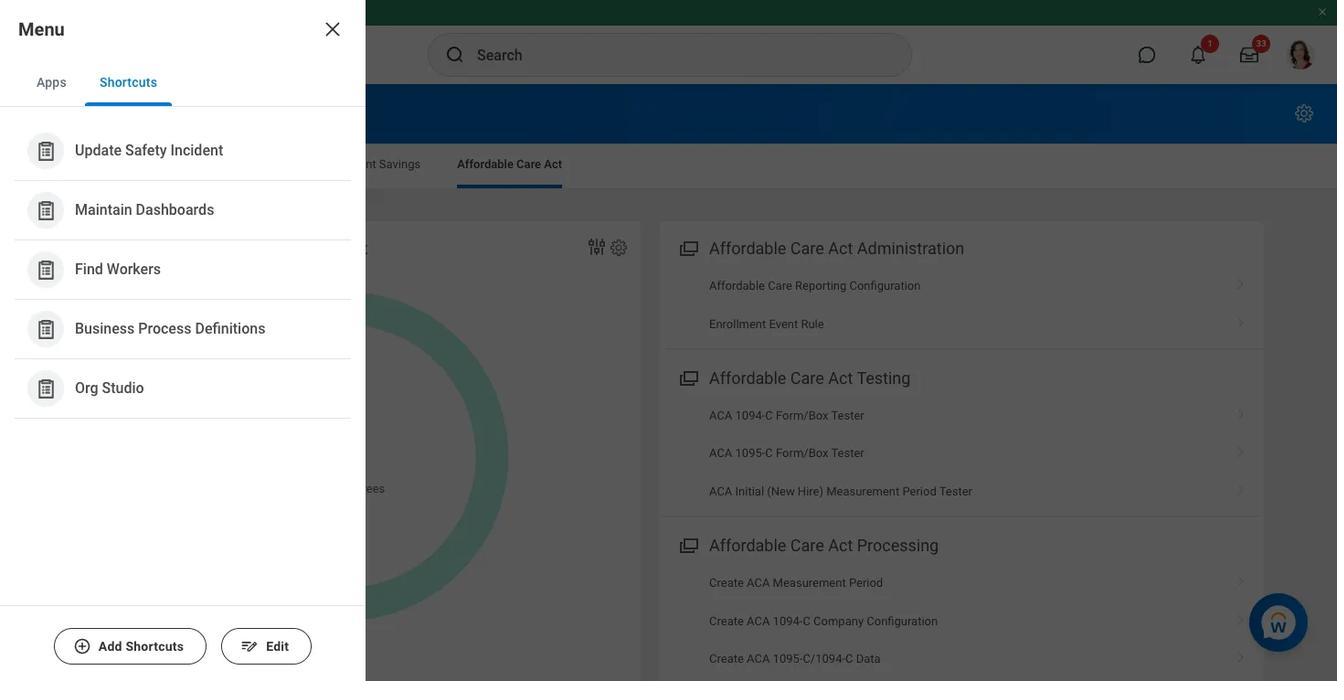 Task type: describe. For each thing, give the bounding box(es) containing it.
reporting
[[796, 279, 847, 293]]

create aca 1095-c/1094-c data link
[[659, 640, 1265, 678]]

c inside 'link'
[[766, 409, 773, 422]]

0 horizontal spatial period
[[849, 576, 883, 590]]

initial
[[736, 484, 764, 498]]

find
[[75, 261, 103, 278]]

clipboard image for org studio
[[34, 377, 57, 400]]

1 horizontal spatial 1095-
[[773, 652, 803, 666]]

c/1094-
[[803, 652, 846, 666]]

search image
[[444, 44, 466, 66]]

create for create aca 1095-c/1094-c data
[[710, 652, 744, 666]]

notifications large image
[[1190, 46, 1208, 64]]

profile logan mcneil element
[[1276, 35, 1327, 75]]

1 vertical spatial 1094-
[[773, 614, 803, 628]]

create aca measurement period
[[710, 576, 883, 590]]

retirement savings
[[319, 157, 421, 171]]

affordable for affordable care act
[[457, 157, 514, 171]]

1 vertical spatial measurement
[[773, 576, 846, 590]]

update safety incident link
[[18, 125, 347, 176]]

hire)
[[798, 484, 824, 498]]

care for affordable care act
[[517, 157, 541, 171]]

tester for aca 1095-c form/box tester
[[832, 447, 865, 460]]

create aca measurement period link
[[659, 564, 1265, 602]]

aca down aca 1094-c form/box tester
[[710, 447, 733, 460]]

care for affordable care act processing
[[791, 536, 825, 555]]

of
[[314, 482, 325, 495]]

0 vertical spatial 1095-
[[736, 447, 766, 460]]

configure this page image
[[1294, 102, 1316, 124]]

affordable care act processing
[[710, 536, 939, 555]]

clipboard image for business process definitions
[[34, 318, 57, 341]]

0 vertical spatial measurement
[[827, 484, 900, 498]]

chevron right image for configuration
[[1230, 608, 1254, 626]]

healthcare
[[37, 157, 94, 171]]

text edit image
[[241, 637, 259, 656]]

aca up create aca 1095-c/1094-c data
[[747, 614, 770, 628]]

aca 1094-c form/box tester
[[710, 409, 865, 422]]

benefits
[[37, 101, 119, 126]]

2 vertical spatial tester
[[940, 484, 973, 498]]

aca left initial
[[710, 484, 733, 498]]

maintain
[[75, 201, 132, 219]]

form/box for 1095-
[[776, 447, 829, 460]]

aca 1095-c form/box tester
[[710, 447, 865, 460]]

act for affordable care act testing
[[829, 368, 853, 388]]

act for affordable care act administration
[[829, 239, 853, 258]]

edit button
[[221, 628, 312, 665]]

affordable for affordable care reporting configuration
[[710, 279, 765, 293]]

definitions
[[195, 320, 266, 338]]

aca initial (new hire) measurement period tester link
[[659, 473, 1265, 510]]

close environment banner image
[[1318, 6, 1329, 17]]

1 vertical spatial configuration
[[867, 614, 938, 628]]

affordable care act testing
[[710, 368, 911, 388]]

c left data
[[846, 652, 854, 666]]

care for affordable care reporting configuration
[[768, 279, 793, 293]]

business process definitions
[[75, 320, 266, 338]]

0 horizontal spatial employees
[[158, 239, 238, 258]]

enrollment inside 'element'
[[242, 239, 321, 258]]

2
[[331, 420, 358, 476]]

count
[[325, 239, 368, 258]]

qualified
[[89, 239, 154, 258]]

list containing update safety incident
[[0, 107, 366, 433]]

create aca 1095-c/1094-c data
[[710, 652, 881, 666]]

retirement
[[319, 157, 376, 171]]

list for affordable care act administration
[[659, 267, 1265, 343]]

tester for aca 1094-c form/box tester
[[832, 409, 865, 422]]

shortcuts button
[[85, 59, 172, 106]]

aca inside 'element'
[[53, 239, 85, 258]]

1094- inside 'link'
[[736, 409, 766, 422]]

chevron right image inside aca 1094-c form/box tester 'link'
[[1230, 402, 1254, 421]]

chevron right image for data
[[1230, 646, 1254, 664]]

data
[[856, 652, 881, 666]]

edit
[[266, 639, 289, 654]]

aca 1094-c form/box tester link
[[659, 397, 1265, 435]]

tab list containing apps
[[0, 59, 366, 107]]



Task type: locate. For each thing, give the bounding box(es) containing it.
4 chevron right image from the top
[[1230, 608, 1254, 626]]

org studio link
[[18, 363, 347, 414]]

affordable up aca 1094-c form/box tester
[[710, 368, 787, 388]]

form/box inside aca 1094-c form/box tester 'link'
[[776, 409, 829, 422]]

enrollment event rule
[[710, 317, 824, 331]]

2 vertical spatial chevron right image
[[1230, 570, 1254, 588]]

aca 1095-c form/box tester link
[[659, 435, 1265, 473]]

1 horizontal spatial employees
[[327, 482, 385, 495]]

savings
[[379, 157, 421, 171]]

act
[[544, 157, 562, 171], [829, 239, 853, 258], [829, 368, 853, 388], [829, 536, 853, 555]]

business process definitions link
[[18, 304, 347, 355]]

form/box up hire)
[[776, 447, 829, 460]]

tab list
[[0, 59, 366, 107], [18, 144, 1319, 188]]

form/box for 1094-
[[776, 409, 829, 422]]

chevron right image inside aca 1095-c form/box tester link
[[1230, 440, 1254, 458]]

plus circle image
[[73, 637, 91, 656]]

chevron right image
[[1230, 273, 1254, 291], [1230, 402, 1254, 421], [1230, 478, 1254, 496], [1230, 608, 1254, 626], [1230, 646, 1254, 664]]

clipboard image inside update safety incident link
[[34, 139, 57, 162]]

find workers link
[[18, 244, 347, 295]]

x image
[[322, 18, 344, 40]]

3 clipboard image from the top
[[34, 318, 57, 341]]

rule
[[801, 317, 824, 331]]

0 vertical spatial enrollment
[[242, 239, 321, 258]]

#
[[303, 482, 311, 495]]

care inside list
[[768, 279, 793, 293]]

list containing aca 1094-c form/box tester
[[659, 397, 1265, 510]]

care
[[517, 157, 541, 171], [791, 239, 825, 258], [768, 279, 793, 293], [791, 368, 825, 388], [791, 536, 825, 555]]

affordable down initial
[[710, 536, 787, 555]]

0 horizontal spatial 1094-
[[736, 409, 766, 422]]

clipboard image left find
[[34, 258, 57, 281]]

1094-
[[736, 409, 766, 422], [773, 614, 803, 628]]

aca initial (new hire) measurement period tester
[[710, 484, 973, 498]]

chevron right image inside affordable care reporting configuration link
[[1230, 273, 1254, 291]]

event
[[769, 317, 798, 331]]

affordable inside list
[[710, 279, 765, 293]]

aca
[[53, 239, 85, 258], [710, 409, 733, 422], [710, 447, 733, 460], [710, 484, 733, 498], [747, 576, 770, 590], [747, 614, 770, 628], [747, 652, 770, 666]]

0 vertical spatial period
[[903, 484, 937, 498]]

maintain dashboards link
[[18, 185, 347, 236]]

process
[[138, 320, 192, 338]]

clipboard image for update safety incident
[[34, 139, 57, 162]]

enrollments
[[131, 157, 194, 171]]

4 clipboard image from the top
[[34, 377, 57, 400]]

chevron right image inside the create aca measurement period link
[[1230, 570, 1254, 588]]

chevron right image for period
[[1230, 478, 1254, 496]]

chevron right image inside the create aca 1095-c/1094-c data link
[[1230, 646, 1254, 664]]

maintain dashboards
[[75, 201, 214, 219]]

chevron right image inside create aca 1094-c company configuration link
[[1230, 608, 1254, 626]]

2 main content
[[0, 84, 1338, 681]]

testing
[[857, 368, 911, 388]]

1 vertical spatial tab list
[[18, 144, 1319, 188]]

3 chevron right image from the top
[[1230, 570, 1254, 588]]

affordable care act administration
[[710, 239, 965, 258]]

affordable right savings
[[457, 157, 514, 171]]

2 menu group image from the top
[[676, 532, 700, 557]]

enrollment left event
[[710, 317, 766, 331]]

inbox large image
[[1241, 46, 1259, 64]]

care for affordable care act administration
[[791, 239, 825, 258]]

1 vertical spatial period
[[849, 576, 883, 590]]

clipboard image left business
[[34, 318, 57, 341]]

create for create aca 1094-c company configuration
[[710, 614, 744, 628]]

processing
[[857, 536, 939, 555]]

1 horizontal spatial enrollment
[[710, 317, 766, 331]]

1 horizontal spatial 1094-
[[773, 614, 803, 628]]

tab list inside 2 main content
[[18, 144, 1319, 188]]

tester up aca initial (new hire) measurement period tester
[[832, 447, 865, 460]]

1 form/box from the top
[[776, 409, 829, 422]]

safety
[[125, 142, 167, 159]]

0 vertical spatial create
[[710, 576, 744, 590]]

0 vertical spatial form/box
[[776, 409, 829, 422]]

0 vertical spatial tester
[[832, 409, 865, 422]]

2 clipboard image from the top
[[34, 258, 57, 281]]

management
[[124, 101, 254, 126]]

tester down aca 1095-c form/box tester link on the bottom
[[940, 484, 973, 498]]

enrollment
[[242, 239, 321, 258], [710, 317, 766, 331]]

aca up 'create aca 1094-c company configuration'
[[747, 576, 770, 590]]

aca left c/1094-
[[747, 652, 770, 666]]

1 vertical spatial employees
[[327, 482, 385, 495]]

1 chevron right image from the top
[[1230, 273, 1254, 291]]

2 # of employees
[[303, 420, 385, 495]]

1 vertical spatial create
[[710, 614, 744, 628]]

enrollment inside list
[[710, 317, 766, 331]]

act inside tab list
[[544, 157, 562, 171]]

employees right 'of'
[[327, 482, 385, 495]]

1 vertical spatial chevron right image
[[1230, 440, 1254, 458]]

menu
[[18, 18, 65, 40]]

c up aca 1095-c form/box tester
[[766, 409, 773, 422]]

clipboard image
[[34, 199, 57, 222]]

0 vertical spatial configuration
[[850, 279, 921, 293]]

shortcuts up benefits management
[[100, 75, 157, 90]]

c
[[766, 409, 773, 422], [766, 447, 773, 460], [803, 614, 811, 628], [846, 652, 854, 666]]

global navigation dialog
[[0, 0, 366, 681]]

2 button
[[331, 416, 360, 480]]

0 vertical spatial menu group image
[[676, 235, 700, 260]]

chevron right image for testing
[[1230, 440, 1254, 458]]

list
[[0, 107, 366, 433], [659, 267, 1265, 343], [659, 397, 1265, 510], [659, 564, 1265, 681]]

studio
[[102, 380, 144, 397]]

period
[[903, 484, 937, 498], [849, 576, 883, 590]]

configuration
[[850, 279, 921, 293], [867, 614, 938, 628]]

shortcuts
[[100, 75, 157, 90], [126, 639, 184, 654]]

2 form/box from the top
[[776, 447, 829, 460]]

create
[[710, 576, 744, 590], [710, 614, 744, 628], [710, 652, 744, 666]]

dashboards
[[136, 201, 214, 219]]

0 vertical spatial tab list
[[0, 59, 366, 107]]

administration
[[857, 239, 965, 258]]

period down aca 1095-c form/box tester link on the bottom
[[903, 484, 937, 498]]

configuration down administration
[[850, 279, 921, 293]]

enrollment event rule link
[[659, 305, 1265, 343]]

incident
[[171, 142, 223, 159]]

aca inside 'link'
[[710, 409, 733, 422]]

5 chevron right image from the top
[[1230, 646, 1254, 664]]

1 chevron right image from the top
[[1230, 310, 1254, 329]]

(new
[[767, 484, 795, 498]]

list containing affordable care reporting configuration
[[659, 267, 1265, 343]]

add
[[99, 639, 122, 654]]

benefits management
[[37, 101, 254, 126]]

1095-
[[736, 447, 766, 460], [773, 652, 803, 666]]

org
[[75, 380, 98, 397]]

2 create from the top
[[710, 614, 744, 628]]

form/box down affordable care act testing
[[776, 409, 829, 422]]

create aca 1094-c company configuration
[[710, 614, 938, 628]]

aca up aca 1095-c form/box tester
[[710, 409, 733, 422]]

update safety incident
[[75, 142, 223, 159]]

measurement down affordable care act processing at the right bottom of the page
[[773, 576, 846, 590]]

banner
[[0, 0, 1338, 84]]

add shortcuts button
[[54, 628, 207, 665]]

1 menu group image from the top
[[676, 235, 700, 260]]

find workers
[[75, 261, 161, 278]]

shortcuts inside shortcuts button
[[100, 75, 157, 90]]

apps button
[[22, 59, 81, 106]]

tester down testing
[[832, 409, 865, 422]]

form/box
[[776, 409, 829, 422], [776, 447, 829, 460]]

tester
[[832, 409, 865, 422], [832, 447, 865, 460], [940, 484, 973, 498]]

chevron right image for administration
[[1230, 310, 1254, 329]]

affordable care reporting configuration link
[[659, 267, 1265, 305]]

chevron right image inside aca initial (new hire) measurement period tester link
[[1230, 478, 1254, 496]]

aca qualified employees enrollment count element
[[37, 221, 641, 681]]

0 horizontal spatial enrollment
[[242, 239, 321, 258]]

list for affordable care act testing
[[659, 397, 1265, 510]]

affordable care act
[[457, 157, 562, 171]]

1 clipboard image from the top
[[34, 139, 57, 162]]

3 chevron right image from the top
[[1230, 478, 1254, 496]]

chevron right image
[[1230, 310, 1254, 329], [1230, 440, 1254, 458], [1230, 570, 1254, 588]]

apps
[[37, 75, 67, 90]]

measurement
[[827, 484, 900, 498], [773, 576, 846, 590]]

aca qualified employees enrollment count
[[53, 239, 368, 258]]

1094- up create aca 1095-c/1094-c data
[[773, 614, 803, 628]]

2 chevron right image from the top
[[1230, 402, 1254, 421]]

c up (new
[[766, 447, 773, 460]]

clipboard image inside find workers link
[[34, 258, 57, 281]]

menu group image for affordable care act administration
[[676, 235, 700, 260]]

c left company
[[803, 614, 811, 628]]

act for affordable care act processing
[[829, 536, 853, 555]]

add shortcuts
[[99, 639, 184, 654]]

1 vertical spatial menu group image
[[676, 532, 700, 557]]

workers
[[107, 261, 161, 278]]

employees
[[158, 239, 238, 258], [327, 482, 385, 495]]

clipboard image left org on the bottom of page
[[34, 377, 57, 400]]

tester inside 'link'
[[832, 409, 865, 422]]

affordable care reporting configuration
[[710, 279, 921, 293]]

1094- up aca 1095-c form/box tester
[[736, 409, 766, 422]]

form/box inside aca 1095-c form/box tester link
[[776, 447, 829, 460]]

measurement right hire)
[[827, 484, 900, 498]]

aca up find
[[53, 239, 85, 258]]

company
[[814, 614, 864, 628]]

shortcuts right the add
[[126, 639, 184, 654]]

clipboard image
[[34, 139, 57, 162], [34, 258, 57, 281], [34, 318, 57, 341], [34, 377, 57, 400]]

menu group image
[[676, 365, 700, 389]]

1095- down 'create aca 1094-c company configuration'
[[773, 652, 803, 666]]

care for affordable care act testing
[[791, 368, 825, 388]]

affordable
[[457, 157, 514, 171], [710, 239, 787, 258], [710, 279, 765, 293], [710, 368, 787, 388], [710, 536, 787, 555]]

business
[[75, 320, 135, 338]]

menu group image
[[676, 235, 700, 260], [676, 532, 700, 557]]

menu group image for affordable care act processing
[[676, 532, 700, 557]]

chevron right image inside enrollment event rule link
[[1230, 310, 1254, 329]]

0 vertical spatial employees
[[158, 239, 238, 258]]

employees inside 2 # of employees
[[327, 482, 385, 495]]

2 chevron right image from the top
[[1230, 440, 1254, 458]]

affordable up affordable care reporting configuration
[[710, 239, 787, 258]]

1095- up initial
[[736, 447, 766, 460]]

configuration up data
[[867, 614, 938, 628]]

org studio
[[75, 380, 144, 397]]

0 vertical spatial shortcuts
[[100, 75, 157, 90]]

1 vertical spatial enrollment
[[710, 317, 766, 331]]

employees down maintain dashboards link at the top of the page
[[158, 239, 238, 258]]

0 vertical spatial 1094-
[[736, 409, 766, 422]]

list containing create aca measurement period
[[659, 564, 1265, 681]]

3 create from the top
[[710, 652, 744, 666]]

1 vertical spatial 1095-
[[773, 652, 803, 666]]

list for affordable care act processing
[[659, 564, 1265, 681]]

1 horizontal spatial period
[[903, 484, 937, 498]]

affordable for affordable care act processing
[[710, 536, 787, 555]]

tab list containing healthcare
[[18, 144, 1319, 188]]

shortcuts inside add shortcuts button
[[126, 639, 184, 654]]

clipboard image inside org studio link
[[34, 377, 57, 400]]

update
[[75, 142, 122, 159]]

1 vertical spatial shortcuts
[[126, 639, 184, 654]]

1 vertical spatial form/box
[[776, 447, 829, 460]]

enrollment left count
[[242, 239, 321, 258]]

clipboard image down benefits
[[34, 139, 57, 162]]

1 create from the top
[[710, 576, 744, 590]]

act for affordable care act
[[544, 157, 562, 171]]

affordable up enrollment event rule
[[710, 279, 765, 293]]

clipboard image for find workers
[[34, 258, 57, 281]]

1 vertical spatial tester
[[832, 447, 865, 460]]

clipboard image inside business process definitions link
[[34, 318, 57, 341]]

period up company
[[849, 576, 883, 590]]

create for create aca measurement period
[[710, 576, 744, 590]]

affordable for affordable care act administration
[[710, 239, 787, 258]]

2 vertical spatial create
[[710, 652, 744, 666]]

0 horizontal spatial 1095-
[[736, 447, 766, 460]]

0 vertical spatial chevron right image
[[1230, 310, 1254, 329]]

affordable for affordable care act testing
[[710, 368, 787, 388]]

create aca 1094-c company configuration link
[[659, 602, 1265, 640]]



Task type: vqa. For each thing, say whether or not it's contained in the screenshot.
"Configuration"
yes



